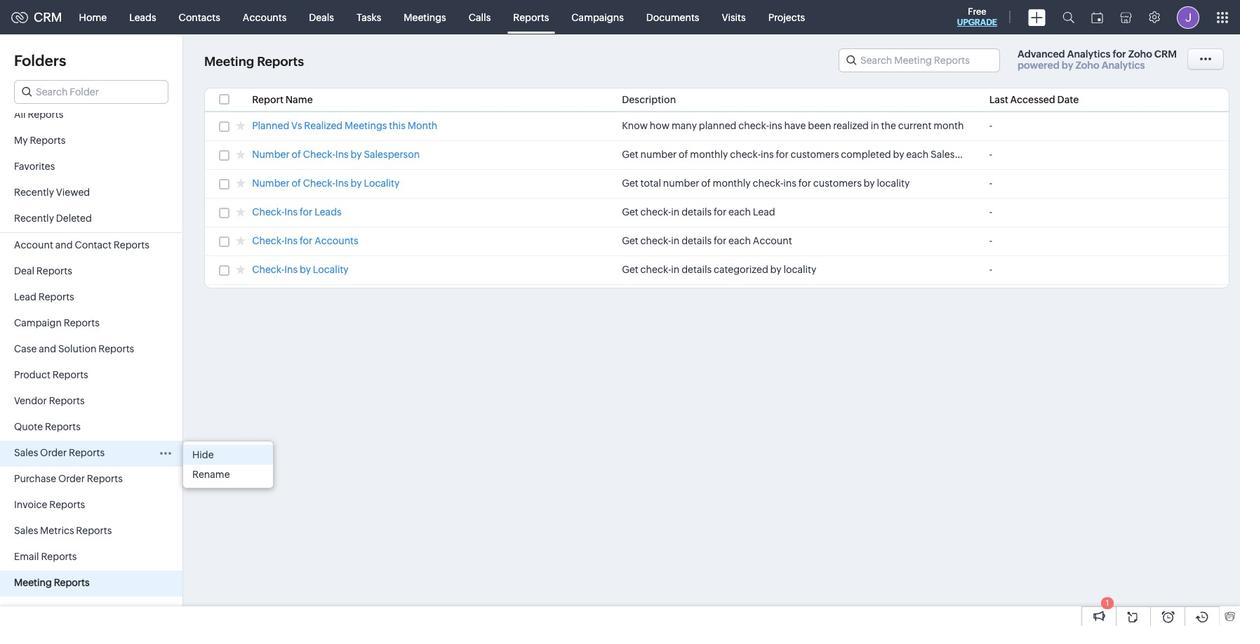 Task type: describe. For each thing, give the bounding box(es) containing it.
deleted
[[56, 213, 92, 224]]

been
[[808, 120, 831, 131]]

in left the
[[871, 120, 879, 131]]

reports inside 'link'
[[98, 343, 134, 354]]

by down the check-ins for accounts link at left
[[300, 264, 311, 275]]

account and contact reports
[[14, 239, 149, 251]]

in for get check-in details for each lead
[[671, 206, 680, 218]]

and for case
[[39, 343, 56, 354]]

documents
[[646, 12, 699, 23]]

deals
[[309, 12, 334, 23]]

know how many planned check-ins have been realized in the current month
[[622, 120, 964, 131]]

each for account
[[729, 235, 751, 246]]

0 horizontal spatial zoho
[[1076, 60, 1100, 71]]

last
[[989, 94, 1009, 105]]

home link
[[68, 0, 118, 34]]

calls
[[469, 12, 491, 23]]

check- down total at the right top
[[640, 206, 671, 218]]

check-ins for leads
[[252, 206, 342, 218]]

favorites
[[14, 161, 55, 172]]

check- down get check-in details for each account
[[640, 264, 671, 275]]

name
[[285, 94, 313, 105]]

- for get total number of monthly check-ins for customers by locality
[[989, 178, 992, 189]]

sales metrics reports link
[[0, 519, 182, 545]]

0 vertical spatial meeting reports
[[204, 54, 304, 69]]

contact
[[75, 239, 112, 251]]

crm inside the advanced analytics for zoho crm powered by zoho analytics
[[1154, 48, 1177, 60]]

solution
[[58, 343, 96, 354]]

visits
[[722, 12, 746, 23]]

projects
[[768, 12, 805, 23]]

contacts link
[[167, 0, 232, 34]]

how
[[650, 120, 670, 131]]

2 salesperson from the left
[[931, 149, 987, 160]]

planned vs realized meetings this month link
[[252, 120, 437, 133]]

1 vertical spatial lead
[[14, 291, 36, 303]]

accounts link
[[232, 0, 298, 34]]

check-ins for accounts
[[252, 235, 358, 246]]

order for purchase
[[58, 473, 85, 484]]

1 horizontal spatial lead
[[753, 206, 775, 218]]

the
[[881, 120, 896, 131]]

sales order reports link
[[0, 441, 182, 467]]

email reports
[[14, 551, 77, 562]]

deals link
[[298, 0, 345, 34]]

number of check-ins by locality
[[252, 178, 400, 189]]

check- for accounts
[[252, 235, 284, 246]]

invoice
[[14, 499, 47, 510]]

report name
[[252, 94, 313, 105]]

number for number of check-ins by salesperson
[[252, 149, 290, 160]]

sales for sales metrics reports
[[14, 525, 38, 536]]

reports up campaign reports
[[38, 291, 74, 303]]

deal reports
[[14, 265, 72, 277]]

by down the
[[893, 149, 904, 160]]

campaign reports link
[[0, 311, 182, 337]]

deal
[[14, 265, 34, 277]]

2 - from the top
[[989, 149, 992, 160]]

get for get number of monthly check-ins for customers completed by each salesperson -
[[622, 149, 639, 160]]

date
[[1057, 94, 1079, 105]]

planned
[[252, 120, 289, 131]]

completed
[[841, 149, 891, 160]]

many
[[672, 120, 697, 131]]

details for locality
[[682, 264, 712, 275]]

crm link
[[11, 10, 62, 25]]

favorites link
[[0, 154, 182, 180]]

lead reports link
[[0, 285, 182, 311]]

by right categorized
[[770, 264, 782, 275]]

1 horizontal spatial locality
[[877, 178, 910, 189]]

1 vertical spatial number
[[663, 178, 699, 189]]

current
[[898, 120, 932, 131]]

Search Meeting Reports text field
[[839, 49, 999, 72]]

ins down 'planned vs realized meetings this month' "link"
[[335, 149, 349, 160]]

get for get total number of monthly check-ins for customers by locality
[[622, 178, 639, 189]]

recently deleted
[[14, 213, 92, 224]]

quote reports link
[[0, 415, 182, 441]]

1 horizontal spatial zoho
[[1128, 48, 1152, 60]]

my reports
[[14, 135, 66, 146]]

- for get check-in details categorized by locality
[[989, 264, 992, 275]]

invoice reports
[[14, 499, 85, 510]]

campaigns link
[[560, 0, 635, 34]]

vs
[[291, 120, 302, 131]]

by down 'planned vs realized meetings this month' "link"
[[351, 149, 362, 160]]

get check-in details for each lead
[[622, 206, 775, 218]]

have
[[784, 120, 806, 131]]

campaign
[[14, 317, 62, 328]]

vendor reports link
[[0, 389, 182, 415]]

get number of monthly check-ins for customers completed by each salesperson -
[[622, 149, 992, 160]]

of up get check-in details for each lead
[[701, 178, 711, 189]]

ins inside "link"
[[335, 178, 349, 189]]

reports down quote reports link on the left bottom of the page
[[69, 447, 105, 458]]

check-ins for accounts link
[[252, 235, 358, 248]]

0 vertical spatial each
[[906, 149, 929, 160]]

1 vertical spatial customers
[[813, 178, 862, 189]]

lead reports
[[14, 291, 74, 303]]

1 horizontal spatial account
[[753, 235, 792, 246]]

quote
[[14, 421, 43, 432]]

recently viewed
[[14, 187, 90, 198]]

reports down sales order reports link on the bottom left of the page
[[87, 473, 123, 484]]

ins for for
[[761, 149, 774, 160]]

reports right all
[[28, 109, 63, 120]]

reports right the contact in the left top of the page
[[114, 239, 149, 251]]

meetings inside "link"
[[345, 120, 387, 131]]

get check-in details for each account
[[622, 235, 792, 246]]

accounts inside the check-ins for accounts link
[[315, 235, 358, 246]]

product reports
[[14, 369, 88, 380]]

number of check-ins by salesperson
[[252, 149, 420, 160]]

meeting inside meeting reports link
[[14, 577, 52, 588]]

purchase order reports link
[[0, 467, 182, 493]]

ins for have
[[769, 120, 782, 131]]

reports inside "link"
[[52, 369, 88, 380]]

reports down metrics
[[41, 551, 77, 562]]

hide
[[192, 449, 214, 460]]

reports up solution at the left bottom
[[64, 317, 99, 328]]

this
[[389, 120, 406, 131]]

get for get check-in details categorized by locality
[[622, 264, 639, 275]]

description
[[622, 94, 676, 105]]

case and solution reports link
[[0, 337, 182, 363]]

upgrade
[[957, 18, 997, 27]]

locality inside "link"
[[364, 178, 400, 189]]

know
[[622, 120, 648, 131]]

check- up get total number of monthly check-ins for customers by locality
[[730, 149, 761, 160]]

vendor
[[14, 395, 47, 406]]

logo image
[[11, 12, 28, 23]]

case and solution reports
[[14, 343, 134, 354]]

case
[[14, 343, 37, 354]]

reports down purchase order reports
[[49, 499, 85, 510]]

advanced
[[1018, 48, 1065, 60]]

campaigns
[[572, 12, 624, 23]]

sales order reports
[[14, 447, 105, 458]]

number of check-ins by locality link
[[252, 178, 400, 191]]

reports link
[[502, 0, 560, 34]]

accounts inside accounts link
[[243, 12, 287, 23]]

total
[[640, 178, 661, 189]]

- for get check-in details for each lead
[[989, 206, 992, 218]]



Task type: locate. For each thing, give the bounding box(es) containing it.
0 horizontal spatial meetings
[[345, 120, 387, 131]]

each up categorized
[[729, 235, 751, 246]]

1 vertical spatial sales
[[14, 525, 38, 536]]

email reports link
[[0, 545, 182, 571]]

in down get check-in details for each account
[[671, 264, 680, 275]]

1 vertical spatial locality
[[313, 264, 349, 275]]

get for get check-in details for each lead
[[622, 206, 639, 218]]

0 horizontal spatial account
[[14, 239, 53, 251]]

1 vertical spatial each
[[729, 206, 751, 218]]

customers down been
[[791, 149, 839, 160]]

details for account
[[682, 235, 712, 246]]

0 horizontal spatial salesperson
[[364, 149, 420, 160]]

sales
[[14, 447, 38, 458], [14, 525, 38, 536]]

and right case
[[39, 343, 56, 354]]

reports down email reports link
[[54, 577, 90, 588]]

tasks link
[[345, 0, 393, 34]]

2 vertical spatial each
[[729, 235, 751, 246]]

check- down get number of monthly check-ins for customers completed by each salesperson -
[[753, 178, 783, 189]]

locality down completed
[[877, 178, 910, 189]]

1 number from the top
[[252, 149, 290, 160]]

1 vertical spatial details
[[682, 235, 712, 246]]

Search Folder text field
[[15, 81, 168, 103]]

check-ins by locality link
[[252, 264, 349, 277]]

monthly down planned
[[690, 149, 728, 160]]

get check-in details categorized by locality
[[622, 264, 816, 275]]

by inside "link"
[[351, 178, 362, 189]]

0 horizontal spatial crm
[[34, 10, 62, 25]]

calls link
[[457, 0, 502, 34]]

- for get check-in details for each account
[[989, 235, 992, 246]]

0 vertical spatial accounts
[[243, 12, 287, 23]]

and down deleted
[[55, 239, 73, 251]]

ins for locality
[[284, 264, 298, 275]]

0 vertical spatial meeting
[[204, 54, 254, 69]]

number right total at the right top
[[663, 178, 699, 189]]

account up categorized
[[753, 235, 792, 246]]

0 vertical spatial leads
[[129, 12, 156, 23]]

4 - from the top
[[989, 206, 992, 218]]

1 vertical spatial monthly
[[713, 178, 751, 189]]

locality down number of check-ins by salesperson link
[[364, 178, 400, 189]]

purchase order reports
[[14, 473, 123, 484]]

lead down get total number of monthly check-ins for customers by locality
[[753, 206, 775, 218]]

account up 'deal'
[[14, 239, 53, 251]]

reports up report name
[[257, 54, 304, 69]]

salesperson down month
[[931, 149, 987, 160]]

3 - from the top
[[989, 178, 992, 189]]

- for know how many planned check-ins have been realized in the current month
[[989, 120, 992, 131]]

realized
[[833, 120, 869, 131]]

my
[[14, 135, 28, 146]]

recently for recently deleted
[[14, 213, 54, 224]]

reports down campaign reports link
[[98, 343, 134, 354]]

check- down number of check-ins by salesperson link
[[303, 178, 335, 189]]

1 horizontal spatial accounts
[[315, 235, 358, 246]]

reports down invoice reports link
[[76, 525, 112, 536]]

visits link
[[711, 0, 757, 34]]

check- down realized
[[303, 149, 335, 160]]

in for get check-in details for each account
[[671, 235, 680, 246]]

1 horizontal spatial crm
[[1154, 48, 1177, 60]]

1 details from the top
[[682, 206, 712, 218]]

get total number of monthly check-ins for customers by locality
[[622, 178, 910, 189]]

2 details from the top
[[682, 235, 712, 246]]

details down get check-in details for each account
[[682, 264, 712, 275]]

leads
[[129, 12, 156, 23], [315, 206, 342, 218]]

0 vertical spatial number
[[252, 149, 290, 160]]

0 horizontal spatial locality
[[313, 264, 349, 275]]

each for lead
[[729, 206, 751, 218]]

order for sales
[[40, 447, 67, 458]]

2 sales from the top
[[14, 525, 38, 536]]

5 get from the top
[[622, 264, 639, 275]]

0 horizontal spatial meeting reports
[[14, 577, 90, 588]]

by down completed
[[864, 178, 875, 189]]

number for number of check-ins by locality
[[252, 178, 290, 189]]

details up get check-in details for each account
[[682, 206, 712, 218]]

details down get check-in details for each lead
[[682, 235, 712, 246]]

0 horizontal spatial lead
[[14, 291, 36, 303]]

lead down 'deal'
[[14, 291, 36, 303]]

salesperson down this
[[364, 149, 420, 160]]

1 vertical spatial and
[[39, 343, 56, 354]]

0 vertical spatial ins
[[769, 120, 782, 131]]

ins down the check-ins for accounts link at left
[[284, 264, 298, 275]]

and inside 'link'
[[39, 343, 56, 354]]

6 - from the top
[[989, 264, 992, 275]]

by right 'powered'
[[1062, 60, 1073, 71]]

2 get from the top
[[622, 178, 639, 189]]

ins up get total number of monthly check-ins for customers by locality
[[761, 149, 774, 160]]

in for get check-in details categorized by locality
[[671, 264, 680, 275]]

account and contact reports link
[[0, 233, 182, 259]]

1 vertical spatial crm
[[1154, 48, 1177, 60]]

recently
[[14, 187, 54, 198], [14, 213, 54, 224]]

check- for locality
[[252, 264, 284, 275]]

order
[[40, 447, 67, 458], [58, 473, 85, 484]]

1 salesperson from the left
[[364, 149, 420, 160]]

0 vertical spatial order
[[40, 447, 67, 458]]

1 horizontal spatial salesperson
[[931, 149, 987, 160]]

of inside "link"
[[292, 178, 301, 189]]

leads down number of check-ins by locality "link"
[[315, 206, 342, 218]]

meeting down email
[[14, 577, 52, 588]]

deal reports link
[[0, 259, 182, 285]]

by inside the advanced analytics for zoho crm powered by zoho analytics
[[1062, 60, 1073, 71]]

0 vertical spatial sales
[[14, 447, 38, 458]]

1 - from the top
[[989, 120, 992, 131]]

for inside the advanced analytics for zoho crm powered by zoho analytics
[[1113, 48, 1126, 60]]

recently deleted link
[[0, 206, 182, 232]]

each down get total number of monthly check-ins for customers by locality
[[729, 206, 751, 218]]

check-ins by locality
[[252, 264, 349, 275]]

1 vertical spatial order
[[58, 473, 85, 484]]

last accessed date
[[989, 94, 1079, 105]]

recently for recently viewed
[[14, 187, 54, 198]]

reports up sales order reports
[[45, 421, 81, 432]]

2 number from the top
[[252, 178, 290, 189]]

0 vertical spatial locality
[[364, 178, 400, 189]]

account
[[753, 235, 792, 246], [14, 239, 53, 251]]

viewed
[[56, 187, 90, 198]]

meeting down contacts
[[204, 54, 254, 69]]

lead
[[753, 206, 775, 218], [14, 291, 36, 303]]

in
[[871, 120, 879, 131], [671, 206, 680, 218], [671, 235, 680, 246], [671, 264, 680, 275]]

1 vertical spatial accounts
[[315, 235, 358, 246]]

sales metrics reports
[[14, 525, 112, 536]]

1 vertical spatial locality
[[784, 264, 816, 275]]

0 vertical spatial locality
[[877, 178, 910, 189]]

0 vertical spatial meetings
[[404, 12, 446, 23]]

1 vertical spatial meetings
[[345, 120, 387, 131]]

each down current
[[906, 149, 929, 160]]

ins left have
[[769, 120, 782, 131]]

locality down the check-ins for accounts link at left
[[313, 264, 349, 275]]

accessed
[[1010, 94, 1055, 105]]

meeting reports up report
[[204, 54, 304, 69]]

0 horizontal spatial leads
[[129, 12, 156, 23]]

1 vertical spatial ins
[[761, 149, 774, 160]]

reports
[[513, 12, 549, 23], [257, 54, 304, 69], [28, 109, 63, 120], [30, 135, 66, 146], [114, 239, 149, 251], [36, 265, 72, 277], [38, 291, 74, 303], [64, 317, 99, 328], [98, 343, 134, 354], [52, 369, 88, 380], [49, 395, 85, 406], [45, 421, 81, 432], [69, 447, 105, 458], [87, 473, 123, 484], [49, 499, 85, 510], [76, 525, 112, 536], [41, 551, 77, 562], [54, 577, 90, 588]]

meetings
[[404, 12, 446, 23], [345, 120, 387, 131]]

customers down completed
[[813, 178, 862, 189]]

0 vertical spatial number
[[640, 149, 677, 160]]

0 vertical spatial recently
[[14, 187, 54, 198]]

ins for accounts
[[284, 235, 298, 246]]

number down planned
[[252, 149, 290, 160]]

check- down get check-in details for each lead
[[640, 235, 671, 246]]

1 sales from the top
[[14, 447, 38, 458]]

1 horizontal spatial leads
[[315, 206, 342, 218]]

0 horizontal spatial locality
[[784, 264, 816, 275]]

vendor reports
[[14, 395, 85, 406]]

1 vertical spatial meeting reports
[[14, 577, 90, 588]]

0 vertical spatial customers
[[791, 149, 839, 160]]

leads right the home on the top left of page
[[129, 12, 156, 23]]

meetings left "calls" link
[[404, 12, 446, 23]]

in up get check-in details for each account
[[671, 206, 680, 218]]

0 horizontal spatial meeting
[[14, 577, 52, 588]]

check- down the check-ins for accounts link at left
[[252, 264, 284, 275]]

sales up email
[[14, 525, 38, 536]]

of up check-ins for leads
[[292, 178, 301, 189]]

ins down check-ins for leads link
[[284, 235, 298, 246]]

realized
[[304, 120, 343, 131]]

2 recently from the top
[[14, 213, 54, 224]]

order down quote reports
[[40, 447, 67, 458]]

my reports link
[[0, 128, 182, 154]]

0 horizontal spatial accounts
[[243, 12, 287, 23]]

2 vertical spatial details
[[682, 264, 712, 275]]

1 recently from the top
[[14, 187, 54, 198]]

monthly up get check-in details for each lead
[[713, 178, 751, 189]]

folders
[[14, 52, 66, 69]]

home
[[79, 12, 107, 23]]

sales for sales order reports
[[14, 447, 38, 458]]

report
[[252, 94, 284, 105]]

1 horizontal spatial meetings
[[404, 12, 446, 23]]

of
[[292, 149, 301, 160], [679, 149, 688, 160], [292, 178, 301, 189], [701, 178, 711, 189]]

rename
[[192, 469, 230, 480]]

planned vs realized meetings this month
[[252, 120, 437, 131]]

number inside number of check-ins by salesperson link
[[252, 149, 290, 160]]

powered
[[1018, 60, 1060, 71]]

ins down number of check-ins by salesperson link
[[335, 178, 349, 189]]

by down number of check-ins by salesperson link
[[351, 178, 362, 189]]

recently down recently viewed
[[14, 213, 54, 224]]

3 get from the top
[[622, 206, 639, 218]]

number down how
[[640, 149, 677, 160]]

all reports
[[14, 109, 63, 120]]

2 vertical spatial ins
[[783, 178, 797, 189]]

check- inside "link"
[[303, 178, 335, 189]]

1 horizontal spatial meeting
[[204, 54, 254, 69]]

reports up the lead reports
[[36, 265, 72, 277]]

reports right my
[[30, 135, 66, 146]]

order down sales order reports
[[58, 473, 85, 484]]

recently down favorites
[[14, 187, 54, 198]]

0 vertical spatial crm
[[34, 10, 62, 25]]

check- down check-ins for leads link
[[252, 235, 284, 246]]

1 vertical spatial leads
[[315, 206, 342, 218]]

ins for leads
[[284, 206, 298, 218]]

for
[[1113, 48, 1126, 60], [776, 149, 789, 160], [799, 178, 811, 189], [300, 206, 313, 218], [714, 206, 727, 218], [300, 235, 313, 246], [714, 235, 727, 246]]

categorized
[[714, 264, 768, 275]]

0 vertical spatial monthly
[[690, 149, 728, 160]]

check- right planned
[[739, 120, 769, 131]]

1 vertical spatial recently
[[14, 213, 54, 224]]

1 get from the top
[[622, 149, 639, 160]]

accounts left the deals link
[[243, 12, 287, 23]]

contacts
[[179, 12, 220, 23]]

check- for leads
[[252, 206, 284, 218]]

and
[[55, 239, 73, 251], [39, 343, 56, 354]]

details for lead
[[682, 206, 712, 218]]

in down get check-in details for each lead
[[671, 235, 680, 246]]

check- up check-ins for accounts
[[252, 206, 284, 218]]

5 - from the top
[[989, 235, 992, 246]]

locality right categorized
[[784, 264, 816, 275]]

email
[[14, 551, 39, 562]]

product reports link
[[0, 363, 182, 389]]

analytics
[[1067, 48, 1111, 60], [1102, 60, 1145, 71]]

all reports link
[[0, 102, 182, 128]]

free upgrade
[[957, 6, 997, 27]]

all
[[14, 109, 26, 120]]

number inside number of check-ins by locality "link"
[[252, 178, 290, 189]]

0 vertical spatial and
[[55, 239, 73, 251]]

number up check-ins for leads
[[252, 178, 290, 189]]

meetings left this
[[345, 120, 387, 131]]

reports right "calls" link
[[513, 12, 549, 23]]

and for account
[[55, 239, 73, 251]]

1 vertical spatial number
[[252, 178, 290, 189]]

0 vertical spatial details
[[682, 206, 712, 218]]

details
[[682, 206, 712, 218], [682, 235, 712, 246], [682, 264, 712, 275]]

reports down case and solution reports
[[52, 369, 88, 380]]

invoice reports link
[[0, 493, 182, 519]]

3 details from the top
[[682, 264, 712, 275]]

check-
[[303, 149, 335, 160], [303, 178, 335, 189], [252, 206, 284, 218], [252, 235, 284, 246], [252, 264, 284, 275]]

4 get from the top
[[622, 235, 639, 246]]

customers
[[791, 149, 839, 160], [813, 178, 862, 189]]

1 horizontal spatial meeting reports
[[204, 54, 304, 69]]

sales down quote
[[14, 447, 38, 458]]

meeting
[[204, 54, 254, 69], [14, 577, 52, 588]]

of down vs
[[292, 149, 301, 160]]

product
[[14, 369, 50, 380]]

month
[[408, 120, 437, 131]]

tasks
[[357, 12, 381, 23]]

planned
[[699, 120, 737, 131]]

reports down product reports
[[49, 395, 85, 406]]

ins down get number of monthly check-ins for customers completed by each salesperson -
[[783, 178, 797, 189]]

free
[[968, 6, 987, 17]]

accounts up check-ins by locality
[[315, 235, 358, 246]]

meeting reports down email reports
[[14, 577, 90, 588]]

leads link
[[118, 0, 167, 34]]

projects link
[[757, 0, 816, 34]]

0 vertical spatial lead
[[753, 206, 775, 218]]

month
[[934, 120, 964, 131]]

1 vertical spatial meeting
[[14, 577, 52, 588]]

get for get check-in details for each account
[[622, 235, 639, 246]]

of down many
[[679, 149, 688, 160]]

1 horizontal spatial locality
[[364, 178, 400, 189]]

advanced analytics for zoho crm powered by zoho analytics
[[1018, 48, 1177, 71]]

ins up check-ins for accounts
[[284, 206, 298, 218]]



Task type: vqa. For each thing, say whether or not it's contained in the screenshot.
the left the Account
yes



